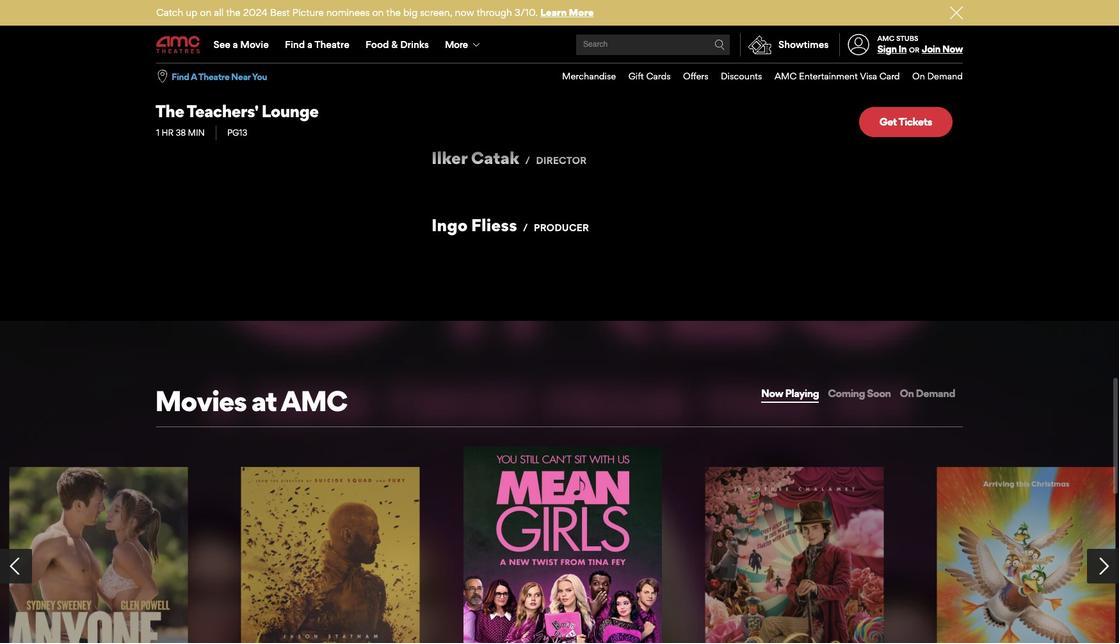 Task type: locate. For each thing, give the bounding box(es) containing it.
now
[[455, 6, 474, 19]]

see a movie link
[[206, 27, 277, 63]]

on
[[913, 71, 926, 81], [900, 387, 914, 400]]

catak
[[471, 147, 520, 168]]

now
[[943, 43, 963, 55], [762, 387, 784, 400]]

on right the "nominees"
[[372, 6, 384, 19]]

on demand right "soon" in the right bottom of the page
[[900, 387, 956, 400]]

the
[[226, 6, 241, 19], [386, 6, 401, 19]]

on down or
[[913, 71, 926, 81]]

a
[[191, 71, 197, 82]]

1 horizontal spatial the
[[386, 6, 401, 19]]

1 vertical spatial find
[[172, 71, 189, 82]]

more
[[569, 6, 594, 19], [445, 38, 468, 51]]

discounts
[[721, 71, 763, 81]]

1 hr 38 min
[[156, 127, 205, 138]]

1 horizontal spatial find
[[285, 38, 305, 51]]

1 a from the left
[[233, 38, 238, 51]]

michael
[[432, 13, 496, 33]]

coming soon button
[[827, 385, 893, 402]]

more inside button
[[445, 38, 468, 51]]

theatre
[[315, 38, 350, 51], [198, 71, 230, 82]]

on
[[200, 6, 212, 19], [372, 6, 384, 19]]

1 horizontal spatial now
[[943, 43, 963, 55]]

theatre for a
[[315, 38, 350, 51]]

1 vertical spatial more
[[445, 38, 468, 51]]

theatre for a
[[198, 71, 230, 82]]

amc inside amc stubs sign in or join now
[[878, 34, 895, 43]]

menu
[[156, 27, 963, 63], [550, 63, 963, 90]]

cards
[[647, 71, 671, 81]]

theatre inside find a theatre near you button
[[198, 71, 230, 82]]

discounts link
[[709, 63, 763, 90]]

a right 'see'
[[233, 38, 238, 51]]

1 horizontal spatial on
[[372, 6, 384, 19]]

more down michael on the left top of page
[[445, 38, 468, 51]]

through
[[477, 6, 512, 19]]

on left all
[[200, 6, 212, 19]]

coming soon
[[828, 387, 891, 400]]

0 horizontal spatial a
[[233, 38, 238, 51]]

movies
[[155, 384, 246, 418]]

2 vertical spatial amc
[[281, 384, 347, 418]]

now inside amc stubs sign in or join now
[[943, 43, 963, 55]]

ilker catak
[[432, 147, 520, 168]]

demand right "soon" in the right bottom of the page
[[916, 387, 956, 400]]

find inside button
[[172, 71, 189, 82]]

0 horizontal spatial find
[[172, 71, 189, 82]]

a
[[233, 38, 238, 51], [307, 38, 313, 51]]

demand
[[928, 71, 963, 81], [916, 387, 956, 400]]

the right all
[[226, 6, 241, 19]]

on demand inside menu
[[913, 71, 963, 81]]

0 vertical spatial more
[[569, 6, 594, 19]]

0 horizontal spatial theatre
[[198, 71, 230, 82]]

0 vertical spatial find
[[285, 38, 305, 51]]

a down picture
[[307, 38, 313, 51]]

hr
[[162, 127, 174, 138]]

1 horizontal spatial a
[[307, 38, 313, 51]]

0 vertical spatial demand
[[928, 71, 963, 81]]

on for on demand button
[[900, 387, 914, 400]]

teachers'
[[187, 101, 259, 121]]

find down picture
[[285, 38, 305, 51]]

2 horizontal spatial amc
[[878, 34, 895, 43]]

visa
[[860, 71, 878, 81]]

stubs
[[897, 34, 919, 43]]

on demand link
[[900, 63, 963, 90]]

2 a from the left
[[307, 38, 313, 51]]

find
[[285, 38, 305, 51], [172, 71, 189, 82]]

food & drinks link
[[358, 27, 437, 63]]

now right join on the right of page
[[943, 43, 963, 55]]

on inside on demand button
[[900, 387, 914, 400]]

menu down "learn"
[[156, 27, 963, 63]]

0 vertical spatial now
[[943, 43, 963, 55]]

see a movie
[[214, 38, 269, 51]]

2 on from the left
[[372, 6, 384, 19]]

the
[[156, 101, 184, 121]]

0 vertical spatial on
[[913, 71, 926, 81]]

klammer
[[499, 13, 572, 33]]

1 horizontal spatial theatre
[[315, 38, 350, 51]]

in
[[899, 43, 907, 55]]

now playing
[[762, 387, 819, 400]]

amc logo image
[[156, 36, 201, 54], [156, 36, 201, 54]]

amc up sign at top
[[878, 34, 895, 43]]

amc entertainment visa card
[[775, 71, 900, 81]]

0 horizontal spatial amc
[[281, 384, 347, 418]]

demand inside button
[[916, 387, 956, 400]]

on right "soon" in the right bottom of the page
[[900, 387, 914, 400]]

1 vertical spatial on
[[900, 387, 914, 400]]

now left playing
[[762, 387, 784, 400]]

1 horizontal spatial amc
[[775, 71, 797, 81]]

coming
[[828, 387, 865, 400]]

0 vertical spatial amc
[[878, 34, 895, 43]]

demand down join now button on the right top of the page
[[928, 71, 963, 81]]

all
[[214, 6, 224, 19]]

&
[[392, 38, 398, 51]]

offers
[[683, 71, 709, 81]]

the left big
[[386, 6, 401, 19]]

theatre inside find a theatre link
[[315, 38, 350, 51]]

movie poster for anyone but you image
[[9, 467, 188, 643]]

1 vertical spatial on demand
[[900, 387, 956, 400]]

1 vertical spatial demand
[[916, 387, 956, 400]]

0 vertical spatial menu
[[156, 27, 963, 63]]

demand for on demand link
[[928, 71, 963, 81]]

find a theatre near you
[[172, 71, 267, 82]]

demand inside menu
[[928, 71, 963, 81]]

theatre right the a
[[198, 71, 230, 82]]

join
[[922, 43, 941, 55]]

amc entertainment visa card link
[[763, 63, 900, 90]]

best
[[270, 6, 290, 19]]

on demand down join now button on the right top of the page
[[913, 71, 963, 81]]

gift
[[629, 71, 644, 81]]

sign in button
[[878, 43, 907, 55]]

showtimes image
[[741, 33, 779, 56]]

menu containing merchandise
[[550, 63, 963, 90]]

38
[[176, 127, 186, 138]]

find for find a theatre near you
[[172, 71, 189, 82]]

on demand inside button
[[900, 387, 956, 400]]

demand for on demand button
[[916, 387, 956, 400]]

amc
[[878, 34, 895, 43], [775, 71, 797, 81], [281, 384, 347, 418]]

on demand
[[913, 71, 963, 81], [900, 387, 956, 400]]

0 vertical spatial on demand
[[913, 71, 963, 81]]

movies at amc
[[155, 384, 347, 418]]

user profile image
[[841, 34, 877, 55]]

find left the a
[[172, 71, 189, 82]]

card
[[880, 71, 900, 81]]

0 vertical spatial theatre
[[315, 38, 350, 51]]

picture
[[292, 6, 324, 19]]

1 vertical spatial now
[[762, 387, 784, 400]]

menu down showtimes image
[[550, 63, 963, 90]]

more right "learn"
[[569, 6, 594, 19]]

1 vertical spatial menu
[[550, 63, 963, 90]]

0 horizontal spatial now
[[762, 387, 784, 400]]

theatre down the "nominees"
[[315, 38, 350, 51]]

showtimes
[[779, 38, 829, 51]]

1 horizontal spatial more
[[569, 6, 594, 19]]

movie poster for migration image
[[938, 467, 1116, 643]]

amc down showtimes link in the top right of the page
[[775, 71, 797, 81]]

on inside on demand link
[[913, 71, 926, 81]]

0 horizontal spatial more
[[445, 38, 468, 51]]

join now button
[[922, 43, 963, 55]]

amc right at
[[281, 384, 347, 418]]

1 vertical spatial theatre
[[198, 71, 230, 82]]

near
[[231, 71, 251, 82]]

0 horizontal spatial on
[[200, 6, 212, 19]]

0 horizontal spatial the
[[226, 6, 241, 19]]

find a theatre
[[285, 38, 350, 51]]

gift cards
[[629, 71, 671, 81]]

1 vertical spatial amc
[[775, 71, 797, 81]]

at
[[251, 384, 277, 418]]



Task type: describe. For each thing, give the bounding box(es) containing it.
screen,
[[420, 6, 453, 19]]

or
[[909, 46, 920, 55]]

michael klammer
[[432, 13, 572, 33]]

see
[[214, 38, 231, 51]]

1 on from the left
[[200, 6, 212, 19]]

the teachers' lounge
[[156, 101, 319, 121]]

ilker
[[432, 147, 468, 168]]

amc for visa
[[775, 71, 797, 81]]

now playing button
[[760, 385, 821, 402]]

menu containing more
[[156, 27, 963, 63]]

entertainment
[[799, 71, 858, 81]]

sign
[[878, 43, 897, 55]]

food
[[366, 38, 389, 51]]

producer
[[534, 222, 589, 234]]

up
[[186, 6, 198, 19]]

a for theatre
[[307, 38, 313, 51]]

a for movie
[[233, 38, 238, 51]]

get
[[880, 115, 897, 128]]

ingo fliess
[[432, 215, 517, 235]]

2 the from the left
[[386, 6, 401, 19]]

fliess
[[471, 215, 517, 235]]

on demand for on demand link
[[913, 71, 963, 81]]

min
[[188, 127, 205, 138]]

tickets
[[899, 115, 933, 128]]

soon
[[867, 387, 891, 400]]

movie poster for the beekeeper image
[[241, 467, 420, 643]]

drinks
[[400, 38, 429, 51]]

nominees
[[326, 6, 370, 19]]

ingo
[[432, 215, 468, 235]]

3/10.
[[515, 6, 538, 19]]

sign in or join amc stubs element
[[839, 27, 963, 63]]

search the AMC website text field
[[582, 40, 715, 50]]

on demand for on demand button
[[900, 387, 956, 400]]

on demand button
[[899, 385, 957, 402]]

submit search icon image
[[715, 40, 725, 50]]

big
[[403, 6, 418, 19]]

pg13
[[227, 127, 247, 138]]

find a theatre near you button
[[172, 70, 267, 83]]

catch up on all the 2024 best picture nominees on the big screen, now through 3/10. learn more
[[156, 6, 594, 19]]

find a theatre link
[[277, 27, 358, 63]]

amc for sign
[[878, 34, 895, 43]]

close this dialog image
[[1097, 618, 1110, 631]]

get tickets link
[[859, 107, 953, 137]]

amc stubs sign in or join now
[[878, 34, 963, 55]]

lounge
[[262, 101, 319, 121]]

gift cards link
[[616, 63, 671, 90]]

catch
[[156, 6, 183, 19]]

more button
[[437, 27, 491, 63]]

merchandise link
[[550, 63, 616, 90]]

now inside 'button'
[[762, 387, 784, 400]]

actor
[[589, 20, 623, 32]]

find for find a theatre
[[285, 38, 305, 51]]

1
[[156, 127, 160, 138]]

2024
[[243, 6, 268, 19]]

movie poster for mean girls image
[[463, 446, 662, 643]]

offers link
[[671, 63, 709, 90]]

learn
[[541, 6, 567, 19]]

food & drinks
[[366, 38, 429, 51]]

1 the from the left
[[226, 6, 241, 19]]

movie poster for wonka image
[[706, 467, 884, 643]]

get tickets
[[880, 115, 933, 128]]

merchandise
[[562, 71, 616, 81]]

learn more link
[[541, 6, 594, 19]]

showtimes link
[[740, 33, 829, 56]]

you
[[252, 71, 267, 82]]

movie
[[240, 38, 269, 51]]

on for on demand link
[[913, 71, 926, 81]]

playing
[[786, 387, 819, 400]]

director
[[536, 154, 587, 167]]



Task type: vqa. For each thing, say whether or not it's contained in the screenshot.


